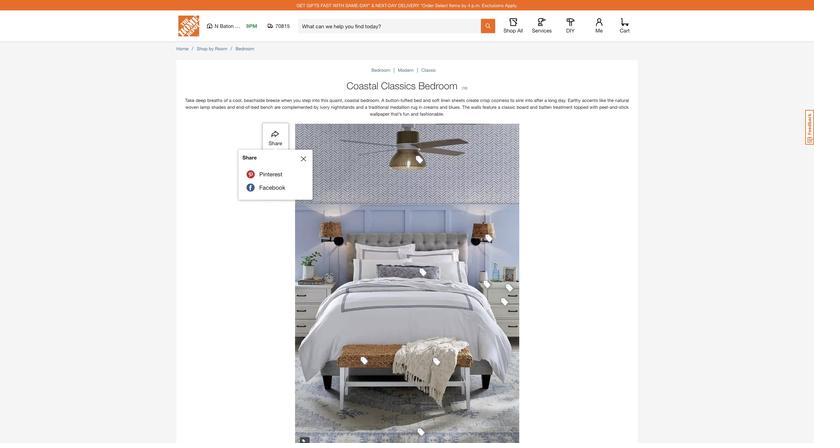 Task type: locate. For each thing, give the bounding box(es) containing it.
room
[[215, 46, 227, 51]]

0 vertical spatial bedroom
[[236, 46, 255, 51]]

peel-
[[600, 104, 610, 110]]

of-
[[246, 104, 252, 110]]

crisp
[[481, 98, 491, 103]]

by inside take deep breaths of a cool, beachside breeze when you step into this quaint, coastal bedroom. a button-tufted bed and soft linen sheets create crisp coziness to sink into after a long day. earthy accents like the natural woven lamp shades and end-of-bed bench are complemented by ivory nightstands and a traditional medallion rug in creams and blues. the walls feature a classic board and batten treatment topped with peel-and-stick wallpaper that's fun and fashionable.
[[314, 104, 319, 110]]

by left room
[[209, 46, 214, 51]]

1 vertical spatial bedroom
[[372, 67, 391, 73]]

walls
[[472, 104, 482, 110]]

like
[[600, 98, 607, 103]]

rug
[[411, 104, 418, 110]]

day
[[389, 2, 397, 8]]

with
[[333, 2, 344, 8]]

1 horizontal spatial bedroom link
[[372, 67, 392, 73]]

1 horizontal spatial by
[[314, 104, 319, 110]]

by left 4
[[462, 2, 467, 8]]

share
[[269, 140, 282, 146], [243, 155, 257, 161]]

rouge
[[235, 23, 251, 29]]

0 vertical spatial share
[[269, 140, 282, 146]]

fun
[[403, 111, 410, 117]]

close image
[[301, 156, 306, 162]]

into right sink
[[526, 98, 533, 103]]

print
[[270, 186, 281, 192]]

2 vertical spatial by
[[314, 104, 319, 110]]

print button
[[265, 174, 286, 193]]

into
[[312, 98, 320, 103], [526, 98, 533, 103]]

when
[[281, 98, 292, 103]]

ivory
[[320, 104, 330, 110]]

diy
[[567, 27, 575, 34]]

share up pinterest button
[[243, 155, 257, 161]]

home link
[[176, 46, 189, 51]]

bed down 'beachside'
[[252, 104, 259, 110]]

shop inside button
[[504, 27, 516, 34]]

a down coziness
[[498, 104, 501, 110]]

What can we help you find today? search field
[[302, 19, 481, 33]]

0 horizontal spatial into
[[312, 98, 320, 103]]

2 horizontal spatial bedroom
[[419, 80, 458, 91]]

0 vertical spatial shop
[[504, 27, 516, 34]]

a right of on the left top
[[229, 98, 232, 103]]

woven
[[186, 104, 199, 110]]

314459856 image
[[415, 155, 425, 165]]

and down coastal
[[356, 104, 364, 110]]

delivery
[[399, 2, 420, 8]]

shop for shop all
[[504, 27, 516, 34]]

1 vertical spatial shop
[[197, 46, 208, 51]]

services
[[533, 27, 552, 34]]

1 vertical spatial bed
[[252, 104, 259, 110]]

0 vertical spatial bedroom link
[[236, 46, 255, 51]]

shop all
[[504, 27, 524, 34]]

into left this
[[312, 98, 320, 103]]

apply.
[[505, 2, 518, 8]]

304237277 image
[[416, 427, 427, 438]]

bedroom
[[236, 46, 255, 51], [372, 67, 391, 73], [419, 80, 458, 91]]

and down of on the left top
[[227, 104, 235, 110]]

1 vertical spatial by
[[209, 46, 214, 51]]

items
[[449, 2, 461, 8]]

0 vertical spatial by
[[462, 2, 467, 8]]

pinterest
[[260, 171, 283, 178]]

bedroom link
[[236, 46, 255, 51], [372, 67, 392, 73]]

2 into from the left
[[526, 98, 533, 103]]

share up pinterest
[[269, 140, 282, 146]]

natural
[[616, 98, 630, 103]]

me
[[596, 27, 603, 34]]

bedroom down rouge in the top of the page
[[236, 46, 255, 51]]

0 horizontal spatial by
[[209, 46, 214, 51]]

tooltip
[[239, 147, 313, 200]]

bedroom up 'soft'
[[419, 80, 458, 91]]

1 horizontal spatial bed
[[414, 98, 422, 103]]

take
[[185, 98, 195, 103]]

icon image
[[300, 438, 305, 443]]

(
[[462, 86, 463, 90]]

modern
[[398, 67, 414, 73]]

fast
[[321, 2, 332, 8]]

1 horizontal spatial into
[[526, 98, 533, 103]]

1 horizontal spatial bedroom
[[372, 67, 391, 73]]

bed up in
[[414, 98, 422, 103]]

a up batten
[[545, 98, 547, 103]]

soft
[[432, 98, 440, 103]]

cart
[[620, 27, 630, 34]]

after
[[535, 98, 544, 103]]

1 vertical spatial share
[[243, 155, 257, 161]]

same-
[[346, 2, 360, 8]]

shop left room
[[197, 46, 208, 51]]

the home depot logo image
[[178, 16, 199, 36]]

n baton rouge
[[215, 23, 251, 29]]

by left ivory on the top left of the page
[[314, 104, 319, 110]]

shop for shop by room
[[197, 46, 208, 51]]

feature
[[483, 104, 497, 110]]

1 vertical spatial bedroom link
[[372, 67, 392, 73]]

320439164 image
[[484, 233, 495, 244]]

medallion
[[390, 104, 410, 110]]

0 horizontal spatial bedroom
[[236, 46, 255, 51]]

0 vertical spatial bed
[[414, 98, 422, 103]]

bedroom link up classics
[[372, 67, 392, 73]]

and down rug
[[411, 111, 419, 117]]

9pm
[[246, 23, 258, 29]]

nightstands
[[331, 104, 355, 110]]

cart link
[[618, 18, 633, 34]]

pinterest button
[[247, 168, 283, 179]]

2 horizontal spatial by
[[462, 2, 467, 8]]

shop left the all
[[504, 27, 516, 34]]

a
[[382, 98, 385, 103]]

services button
[[532, 18, 553, 34]]

coziness
[[492, 98, 510, 103]]

302026892 image
[[432, 357, 442, 367]]

308982195 image
[[360, 356, 370, 366]]

1 horizontal spatial shop
[[504, 27, 516, 34]]

bedroom link down rouge in the top of the page
[[236, 46, 255, 51]]

coastal classics bedroom
[[347, 80, 458, 91]]

day*
[[360, 2, 371, 8]]

topped
[[574, 104, 589, 110]]

earthy
[[568, 98, 581, 103]]

1 horizontal spatial share
[[269, 140, 282, 146]]

0 horizontal spatial shop
[[197, 46, 208, 51]]

bedroom up classics
[[372, 67, 391, 73]]

bed
[[414, 98, 422, 103], [252, 104, 259, 110]]

0 horizontal spatial share
[[243, 155, 257, 161]]

70815 button
[[268, 23, 290, 29]]



Task type: describe. For each thing, give the bounding box(es) containing it.
traditional
[[369, 104, 389, 110]]

get gifts fast with same-day* & next-day delivery *order select items by 4 p.m. exclusions apply.
[[297, 2, 518, 8]]

baton
[[220, 23, 234, 29]]

the
[[463, 104, 470, 110]]

accents
[[583, 98, 599, 103]]

treatment
[[554, 104, 573, 110]]

button-
[[386, 98, 401, 103]]

create
[[467, 98, 479, 103]]

70815
[[276, 23, 290, 29]]

tufted
[[401, 98, 413, 103]]

&
[[372, 2, 375, 8]]

4
[[468, 2, 471, 8]]

complemented
[[282, 104, 313, 110]]

wallpaper
[[370, 111, 390, 117]]

batten
[[539, 104, 552, 110]]

n
[[215, 23, 219, 29]]

301297926 image
[[505, 283, 515, 294]]

share inside share button
[[269, 140, 282, 146]]

breeze
[[266, 98, 280, 103]]

board
[[517, 104, 529, 110]]

and down linen
[[440, 104, 448, 110]]

the
[[608, 98, 614, 103]]

coastal
[[347, 80, 379, 91]]

0 horizontal spatial bedroom link
[[236, 46, 255, 51]]

a down bedroom.
[[365, 104, 368, 110]]

exclusions
[[482, 2, 504, 8]]

fashionable.
[[420, 111, 445, 117]]

select
[[435, 2, 448, 8]]

bench
[[261, 104, 273, 110]]

shop by room
[[197, 46, 227, 51]]

and up creams
[[423, 98, 431, 103]]

this
[[321, 98, 329, 103]]

beachside
[[244, 98, 265, 103]]

day.
[[559, 98, 567, 103]]

share button
[[264, 129, 288, 147]]

coastal
[[345, 98, 360, 103]]

0 horizontal spatial bed
[[252, 104, 259, 110]]

get
[[297, 2, 306, 8]]

home
[[176, 46, 189, 51]]

feedback link image
[[806, 110, 815, 145]]

modern link
[[398, 67, 415, 73]]

sheets
[[452, 98, 465, 103]]

classic
[[422, 67, 437, 73]]

)
[[467, 86, 468, 90]]

gifts
[[307, 2, 320, 8]]

1 into from the left
[[312, 98, 320, 103]]

to
[[511, 98, 515, 103]]

classic link
[[422, 67, 437, 73]]

background image
[[295, 124, 520, 444]]

shades
[[212, 104, 226, 110]]

me button
[[589, 18, 610, 34]]

stick
[[620, 104, 629, 110]]

bedroom for the bottom bedroom link
[[372, 67, 391, 73]]

diy button
[[561, 18, 581, 34]]

shop all button
[[503, 18, 524, 34]]

are
[[275, 104, 281, 110]]

sink
[[516, 98, 524, 103]]

p.m.
[[472, 2, 481, 8]]

creams
[[424, 104, 439, 110]]

bedroom for bedroom link to the left
[[236, 46, 255, 51]]

with
[[590, 104, 599, 110]]

take deep breaths of a cool, beachside breeze when you step into this quaint, coastal bedroom. a button-tufted bed and soft linen sheets create crisp coziness to sink into after a long day. earthy accents like the natural woven lamp shades and end-of-bed bench are complemented by ivory nightstands and a traditional medallion rug in creams and blues. the walls feature a classic board and batten treatment topped with peel-and-stick wallpaper that's fun and fashionable.
[[185, 98, 630, 117]]

16
[[463, 86, 467, 90]]

and-
[[610, 104, 620, 110]]

cool,
[[233, 98, 243, 103]]

and down after
[[530, 104, 538, 110]]

*order
[[421, 2, 434, 8]]

tooltip containing pinterest
[[239, 147, 313, 200]]

317298159 image
[[500, 297, 510, 307]]

deep
[[196, 98, 206, 103]]

long
[[549, 98, 557, 103]]

2 vertical spatial bedroom
[[419, 80, 458, 91]]

all
[[518, 27, 524, 34]]

classic
[[502, 104, 516, 110]]

blues.
[[449, 104, 461, 110]]

next-
[[376, 2, 389, 8]]

( 16 )
[[462, 86, 468, 90]]

linen
[[441, 98, 451, 103]]

300353754 image
[[483, 279, 493, 290]]

shop by room link
[[197, 46, 227, 51]]

317299871 image
[[418, 267, 429, 278]]

lamp
[[200, 104, 210, 110]]

of
[[224, 98, 228, 103]]

end-
[[236, 104, 246, 110]]

facebook
[[260, 184, 286, 191]]

in
[[419, 104, 423, 110]]



Task type: vqa. For each thing, say whether or not it's contained in the screenshot.
THE GROUP
no



